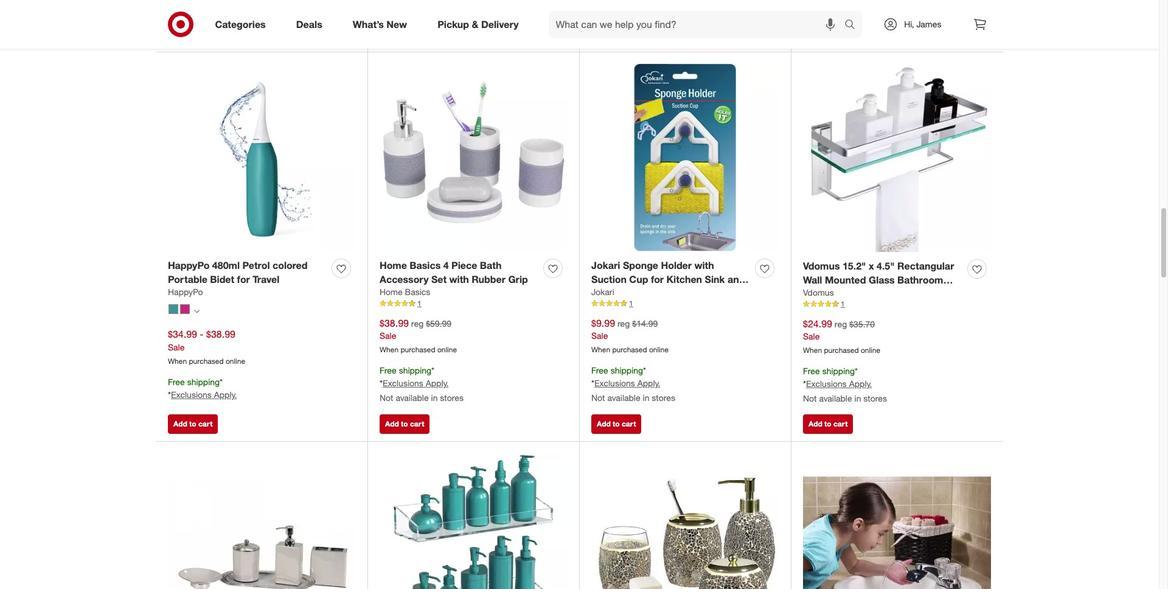 Task type: vqa. For each thing, say whether or not it's contained in the screenshot.
Only in the the Threshold Only at ¬
no



Task type: locate. For each thing, give the bounding box(es) containing it.
for inside happypo 480ml petrol colored portable bidet for travel
[[237, 273, 250, 285]]

categories
[[215, 18, 266, 30]]

online down $14.99
[[649, 345, 669, 354]]

2 vertical spatial with
[[829, 287, 849, 300]]

apply. down $38.99 reg $59.99 sale when purchased online
[[426, 378, 449, 388]]

online up free shipping * * exclusions apply.
[[226, 357, 245, 366]]

vdomus acrylic transparent wall mounted bathroom shelves, 2-pack image
[[380, 453, 567, 589], [380, 453, 567, 589]]

free down $24.99 reg $35.70 sale when purchased online
[[803, 366, 820, 376]]

1 for from the left
[[237, 273, 250, 285]]

petrol image
[[169, 304, 178, 314]]

vdomus 15.2" x 4.5" rectangular wall mounted glass bathroom shelf with hand towel bar, clear image
[[803, 64, 991, 252], [803, 64, 991, 252]]

exclusions inside free shipping * * exclusions apply.
[[171, 389, 212, 400]]

1 horizontal spatial with
[[695, 259, 714, 271]]

1 vertical spatial jokari
[[591, 287, 614, 297]]

2 horizontal spatial in
[[855, 393, 861, 403]]

home basics
[[380, 287, 430, 297]]

happypo 480ml petrol colored portable bidet for travel
[[168, 259, 308, 285]]

deals link
[[286, 11, 338, 38]]

online inside $9.99 reg $14.99 sale when purchased online
[[649, 345, 669, 354]]

stores for $9.99
[[652, 392, 675, 403]]

2 left hours
[[219, 4, 224, 14]]

2 jokari from the top
[[591, 287, 614, 297]]

online for $35.70
[[861, 346, 881, 355]]

not for $9.99
[[591, 392, 605, 403]]

1 vertical spatial with
[[449, 273, 469, 285]]

happypo for happypo
[[168, 287, 203, 297]]

to
[[613, 30, 620, 39], [825, 30, 832, 39], [189, 419, 196, 428], [401, 419, 408, 428], [613, 419, 620, 428], [825, 419, 832, 428]]

vdomus
[[803, 260, 840, 272], [803, 287, 834, 298]]

reg left $35.70
[[835, 319, 847, 329]]

1 horizontal spatial stores
[[652, 392, 675, 403]]

reg right $9.99
[[618, 318, 630, 328]]

purchased down $35.70
[[824, 346, 859, 355]]

free down $9.99 reg $14.99 sale when purchased online
[[591, 365, 608, 376]]

happypo for happypo 480ml petrol colored portable bidet for travel
[[168, 259, 210, 271]]

add to cart button
[[591, 25, 642, 44], [803, 25, 853, 44], [168, 414, 218, 434], [380, 414, 430, 434], [591, 414, 642, 434], [803, 414, 853, 434]]

free down $38.99 reg $59.99 sale when purchased online
[[380, 365, 397, 376]]

reg left $59.99
[[411, 318, 424, 328]]

1 link
[[380, 298, 567, 309], [591, 298, 779, 309], [803, 299, 991, 310]]

1 horizontal spatial not
[[591, 392, 605, 403]]

vdomus inside vdomus 15.2" x 4.5" rectangular wall mounted glass bathroom shelf with hand towel bar, clear
[[803, 260, 840, 272]]

0 horizontal spatial bath
[[480, 259, 502, 271]]

home basics 4 piece bath accessory set with rubber grip image
[[380, 64, 567, 251], [380, 64, 567, 251]]

not
[[380, 392, 393, 403], [591, 392, 605, 403], [803, 393, 817, 403]]

basics for home basics
[[405, 287, 430, 297]]

purchased inside $9.99 reg $14.99 sale when purchased online
[[612, 345, 647, 354]]

online for $38.99
[[226, 357, 245, 366]]

purchased inside $24.99 reg $35.70 sale when purchased online
[[824, 346, 859, 355]]

1 horizontal spatial 1
[[629, 299, 633, 308]]

bathroom
[[898, 274, 943, 286]]

15.2"
[[843, 260, 866, 272]]

2
[[219, 4, 224, 14], [640, 287, 646, 299]]

to for vdomus 15.2" x 4.5" rectangular wall mounted glass bathroom shelf with hand towel bar, clear
[[825, 419, 832, 428]]

1 link down rubber
[[380, 298, 567, 309]]

happypo inside happypo 480ml petrol colored portable bidet for travel
[[168, 259, 210, 271]]

0 horizontal spatial 1
[[417, 299, 422, 308]]

1 vertical spatial 2
[[640, 287, 646, 299]]

apply. down the $34.99 - $38.99 sale when purchased online
[[214, 389, 237, 400]]

online down $59.99
[[437, 345, 457, 354]]

home up the accessory
[[380, 259, 407, 271]]

sale for $9.99
[[591, 331, 608, 341]]

free for $9.99
[[591, 365, 608, 376]]

0 horizontal spatial 2
[[219, 4, 224, 14]]

cart for happypo 480ml petrol colored portable bidet for travel
[[198, 419, 213, 428]]

reg inside $24.99 reg $35.70 sale when purchased online
[[835, 319, 847, 329]]

2 vdomus from the top
[[803, 287, 834, 298]]

sale inside $38.99 reg $59.99 sale when purchased online
[[380, 331, 396, 341]]

purchased down $59.99
[[401, 345, 435, 354]]

shipping down $9.99 reg $14.99 sale when purchased online
[[611, 365, 643, 376]]

1 horizontal spatial available
[[608, 392, 641, 403]]

free shipping * * exclusions apply. not available in stores for $24.99
[[803, 366, 887, 403]]

add for happypo 480ml petrol colored portable bidet for travel
[[173, 419, 187, 428]]

shipping for $24.99
[[822, 366, 855, 376]]

1 horizontal spatial bath
[[591, 287, 613, 299]]

in for $9.99
[[643, 392, 650, 403]]

1 link down kitchen
[[591, 298, 779, 309]]

happypo down 'portable'
[[168, 287, 203, 297]]

1 link for with
[[380, 298, 567, 309]]

$24.99
[[803, 317, 832, 330]]

free shipping * * exclusions apply. not available in stores down $9.99 reg $14.99 sale when purchased online
[[591, 365, 675, 403]]

exclusions down $9.99 reg $14.99 sale when purchased online
[[594, 378, 635, 388]]

add
[[597, 30, 611, 39], [809, 30, 823, 39], [173, 419, 187, 428], [385, 419, 399, 428], [597, 419, 611, 428], [809, 419, 823, 428]]

2 home from the top
[[380, 287, 403, 297]]

1 happypo from the top
[[168, 259, 210, 271]]

bar,
[[908, 287, 926, 300]]

holder
[[661, 259, 692, 271]]

basics up set
[[410, 259, 441, 271]]

purchased for $24.99
[[824, 346, 859, 355]]

shipping down the $34.99 - $38.99 sale when purchased online
[[187, 377, 220, 387]]

for down petrol
[[237, 273, 250, 285]]

$38.99 inside $38.99 reg $59.99 sale when purchased online
[[380, 317, 409, 329]]

available for $9.99
[[608, 392, 641, 403]]

glass
[[869, 274, 895, 286]]

1 vertical spatial bath
[[591, 287, 613, 299]]

$38.99 down home basics link
[[380, 317, 409, 329]]

0 vertical spatial with
[[695, 259, 714, 271]]

1 horizontal spatial for
[[651, 273, 664, 285]]

basics down the accessory
[[405, 287, 430, 297]]

apply. inside free shipping * * exclusions apply.
[[214, 389, 237, 400]]

2 horizontal spatial 1
[[841, 300, 845, 309]]

1 down home basics link
[[417, 299, 422, 308]]

*
[[431, 365, 434, 376], [643, 365, 646, 376], [855, 366, 858, 376], [220, 377, 223, 387], [380, 378, 383, 388], [591, 378, 594, 388], [803, 379, 806, 389], [168, 389, 171, 400]]

exclusions down the $34.99 - $38.99 sale when purchased online
[[171, 389, 212, 400]]

apply.
[[426, 378, 449, 388], [638, 378, 660, 388], [849, 379, 872, 389], [214, 389, 237, 400]]

purchased
[[401, 345, 435, 354], [612, 345, 647, 354], [824, 346, 859, 355], [189, 357, 224, 366]]

shipping for $9.99
[[611, 365, 643, 376]]

basics inside 'home basics 4 piece bath accessory set with rubber grip'
[[410, 259, 441, 271]]

&
[[472, 18, 479, 30]]

exclusions
[[383, 378, 423, 388], [594, 378, 635, 388], [806, 379, 847, 389], [171, 389, 212, 400]]

1 link down glass
[[803, 299, 991, 310]]

with up sink in the right of the page
[[695, 259, 714, 271]]

jokari inside 'jokari sponge holder with suction cup for kitchen sink and bath tubs 2 pack (total of 4)'
[[591, 259, 620, 271]]

home inside 'home basics 4 piece bath accessory set with rubber grip'
[[380, 259, 407, 271]]

when down $24.99
[[803, 346, 822, 355]]

exclusions apply. button for $38.99
[[383, 377, 449, 389]]

bath down suction
[[591, 287, 613, 299]]

apply. for $9.99
[[638, 378, 660, 388]]

add for vdomus 15.2" x 4.5" rectangular wall mounted glass bathroom shelf with hand towel bar, clear
[[809, 419, 823, 428]]

sale down $34.99
[[168, 342, 185, 352]]

exclusions apply. button
[[383, 377, 449, 389], [594, 377, 660, 389], [806, 378, 872, 390], [171, 389, 237, 401]]

in
[[431, 392, 438, 403], [643, 392, 650, 403], [855, 393, 861, 403]]

0 vertical spatial basics
[[410, 259, 441, 271]]

free shipping * * exclusions apply. not available in stores down $38.99 reg $59.99 sale when purchased online
[[380, 365, 464, 403]]

0 horizontal spatial $38.99
[[206, 328, 235, 340]]

reg
[[411, 318, 424, 328], [618, 318, 630, 328], [835, 319, 847, 329]]

grip
[[508, 273, 528, 285]]

2 horizontal spatial not
[[803, 393, 817, 403]]

when down $34.99
[[168, 357, 187, 366]]

jokari whale bathroom faucet water fountain attachment for fun teeth brushing 3 pack image
[[803, 453, 991, 589], [803, 453, 991, 589]]

free for $38.99
[[380, 365, 397, 376]]

happypo up 'portable'
[[168, 259, 210, 271]]

travel
[[253, 273, 280, 285]]

when
[[380, 345, 399, 354], [591, 345, 610, 354], [803, 346, 822, 355], [168, 357, 187, 366]]

exclusions for $38.99
[[383, 378, 423, 388]]

when down $9.99
[[591, 345, 610, 354]]

with down piece
[[449, 273, 469, 285]]

2 for from the left
[[651, 273, 664, 285]]

vdomus for vdomus
[[803, 287, 834, 298]]

for inside 'jokari sponge holder with suction cup for kitchen sink and bath tubs 2 pack (total of 4)'
[[651, 273, 664, 285]]

jokari up suction
[[591, 259, 620, 271]]

sale inside the $34.99 - $38.99 sale when purchased online
[[168, 342, 185, 352]]

hand
[[852, 287, 876, 300]]

cart
[[622, 30, 636, 39], [834, 30, 848, 39], [198, 419, 213, 428], [410, 419, 424, 428], [622, 419, 636, 428], [834, 419, 848, 428]]

2 horizontal spatial stores
[[864, 393, 887, 403]]

2 down cup
[[640, 287, 646, 299]]

petrol
[[242, 259, 270, 271]]

2 horizontal spatial reg
[[835, 319, 847, 329]]

sale down $9.99
[[591, 331, 608, 341]]

free inside free shipping * * exclusions apply.
[[168, 377, 185, 387]]

online inside the $34.99 - $38.99 sale when purchased online
[[226, 357, 245, 366]]

0 horizontal spatial for
[[237, 273, 250, 285]]

happypo
[[168, 259, 210, 271], [168, 287, 203, 297]]

online inside $24.99 reg $35.70 sale when purchased online
[[861, 346, 881, 355]]

0 vertical spatial home
[[380, 259, 407, 271]]

2 happypo from the top
[[168, 287, 203, 297]]

stores
[[440, 392, 464, 403], [652, 392, 675, 403], [864, 393, 887, 403]]

when inside the $34.99 - $38.99 sale when purchased online
[[168, 357, 187, 366]]

1 vertical spatial vdomus
[[803, 287, 834, 298]]

purchased inside $38.99 reg $59.99 sale when purchased online
[[401, 345, 435, 354]]

1 horizontal spatial 2
[[640, 287, 646, 299]]

0 vertical spatial vdomus
[[803, 260, 840, 272]]

reg inside $38.99 reg $59.99 sale when purchased online
[[411, 318, 424, 328]]

-
[[200, 328, 204, 340]]

trier bathroom accessories collection impeccably designed and crafted 100% stainless steel bath accessories set - better trends image
[[168, 453, 355, 589], [168, 453, 355, 589]]

add to cart button for jokari sponge holder with suction cup for kitchen sink and bath tubs 2 pack (total of 4)
[[591, 414, 642, 434]]

1 horizontal spatial in
[[643, 392, 650, 403]]

with
[[695, 259, 714, 271], [449, 273, 469, 285], [829, 287, 849, 300]]

of
[[700, 287, 710, 299]]

0 horizontal spatial available
[[396, 392, 429, 403]]

online inside $38.99 reg $59.99 sale when purchased online
[[437, 345, 457, 354]]

basics for home basics 4 piece bath accessory set with rubber grip
[[410, 259, 441, 271]]

when inside $38.99 reg $59.99 sale when purchased online
[[380, 345, 399, 354]]

to for happypo 480ml petrol colored portable bidet for travel
[[189, 419, 196, 428]]

up
[[197, 30, 206, 39]]

when inside $24.99 reg $35.70 sale when purchased online
[[803, 346, 822, 355]]

0 vertical spatial bath
[[480, 259, 502, 271]]

vdomus down wall
[[803, 287, 834, 298]]

purchased down $14.99
[[612, 345, 647, 354]]

exclusions apply. button down $38.99 reg $59.99 sale when purchased online
[[383, 377, 449, 389]]

exclusions down $38.99 reg $59.99 sale when purchased online
[[383, 378, 423, 388]]

purchased up free shipping * * exclusions apply.
[[189, 357, 224, 366]]

1 up $14.99
[[629, 299, 633, 308]]

purchased for $9.99
[[612, 345, 647, 354]]

1 for $9.99
[[629, 299, 633, 308]]

$38.99 reg $59.99 sale when purchased online
[[380, 317, 457, 354]]

1 horizontal spatial $38.99
[[380, 317, 409, 329]]

to for jokari sponge holder with suction cup for kitchen sink and bath tubs 2 pack (total of 4)
[[613, 419, 620, 428]]

pickup & delivery link
[[427, 11, 534, 38]]

colored
[[273, 259, 308, 271]]

hours
[[226, 4, 248, 14]]

$35.70
[[850, 319, 875, 329]]

stores for $38.99
[[440, 392, 464, 403]]

available for $24.99
[[819, 393, 852, 403]]

1 jokari from the top
[[591, 259, 620, 271]]

for up pack
[[651, 273, 664, 285]]

vdomus up wall
[[803, 260, 840, 272]]

sale down home basics link
[[380, 331, 396, 341]]

exclusions apply. button for $9.99
[[594, 377, 660, 389]]

when inside $9.99 reg $14.99 sale when purchased online
[[591, 345, 610, 354]]

2 horizontal spatial available
[[819, 393, 852, 403]]

0 vertical spatial 2
[[219, 4, 224, 14]]

1 vertical spatial happypo
[[168, 287, 203, 297]]

to for home basics 4 piece bath accessory set with rubber grip
[[401, 419, 408, 428]]

online for $14.99
[[649, 345, 669, 354]]

not for $38.99
[[380, 392, 393, 403]]

with inside vdomus 15.2" x 4.5" rectangular wall mounted glass bathroom shelf with hand towel bar, clear
[[829, 287, 849, 300]]

sale inside $24.99 reg $35.70 sale when purchased online
[[803, 331, 820, 342]]

happypo 480ml petrol colored portable bidet for travel image
[[168, 64, 355, 251], [168, 64, 355, 251]]

1 horizontal spatial reg
[[618, 318, 630, 328]]

1 vertical spatial basics
[[405, 287, 430, 297]]

1 horizontal spatial free shipping * * exclusions apply. not available in stores
[[591, 365, 675, 403]]

$38.99 right -
[[206, 328, 235, 340]]

2 horizontal spatial with
[[829, 287, 849, 300]]

when down home basics link
[[380, 345, 399, 354]]

whole housewares bathroom accessories sets - 5 piece - gold image
[[591, 453, 779, 589], [591, 453, 779, 589]]

for
[[237, 273, 250, 285], [651, 273, 664, 285]]

pick it up button
[[168, 25, 211, 44]]

free down the $34.99 - $38.99 sale when purchased online
[[168, 377, 185, 387]]

1 vdomus from the top
[[803, 260, 840, 272]]

exclusions for $9.99
[[594, 378, 635, 388]]

0 vertical spatial jokari
[[591, 259, 620, 271]]

home
[[380, 259, 407, 271], [380, 287, 403, 297]]

0 horizontal spatial with
[[449, 273, 469, 285]]

jokari down suction
[[591, 287, 614, 297]]

0 horizontal spatial free shipping * * exclusions apply. not available in stores
[[380, 365, 464, 403]]

$34.99
[[168, 328, 197, 340]]

shipping down $38.99 reg $59.99 sale when purchased online
[[399, 365, 431, 376]]

1 left hand
[[841, 300, 845, 309]]

free shipping * * exclusions apply. not available in stores down $24.99 reg $35.70 sale when purchased online
[[803, 366, 887, 403]]

what's new
[[353, 18, 407, 30]]

available
[[396, 392, 429, 403], [608, 392, 641, 403], [819, 393, 852, 403]]

0 horizontal spatial reg
[[411, 318, 424, 328]]

jokari sponge holder with suction cup for kitchen sink and bath tubs 2 pack (total of 4) image
[[591, 64, 779, 251], [591, 64, 779, 251]]

$9.99
[[591, 317, 615, 329]]

apply. down $24.99 reg $35.70 sale when purchased online
[[849, 379, 872, 389]]

$38.99
[[380, 317, 409, 329], [206, 328, 235, 340]]

add for jokari sponge holder with suction cup for kitchen sink and bath tubs 2 pack (total of 4)
[[597, 419, 611, 428]]

exclusions down $24.99 reg $35.70 sale when purchased online
[[806, 379, 847, 389]]

apply. down $9.99 reg $14.99 sale when purchased online
[[638, 378, 660, 388]]

bath up rubber
[[480, 259, 502, 271]]

deals
[[296, 18, 322, 30]]

0 horizontal spatial in
[[431, 392, 438, 403]]

exclusions apply. button down $24.99 reg $35.70 sale when purchased online
[[806, 378, 872, 390]]

0 horizontal spatial stores
[[440, 392, 464, 403]]

2 horizontal spatial 1 link
[[803, 299, 991, 310]]

vdomus 15.2" x 4.5" rectangular wall mounted glass bathroom shelf with hand towel bar, clear
[[803, 260, 954, 300]]

online down $35.70
[[861, 346, 881, 355]]

1 horizontal spatial 1 link
[[591, 298, 779, 309]]

online
[[437, 345, 457, 354], [649, 345, 669, 354], [861, 346, 881, 355], [226, 357, 245, 366]]

categories link
[[205, 11, 281, 38]]

available for $38.99
[[396, 392, 429, 403]]

sale down $24.99
[[803, 331, 820, 342]]

sale inside $9.99 reg $14.99 sale when purchased online
[[591, 331, 608, 341]]

0 horizontal spatial 1 link
[[380, 298, 567, 309]]

1 for $24.99
[[841, 300, 845, 309]]

exclusions apply. button down $9.99 reg $14.99 sale when purchased online
[[594, 377, 660, 389]]

bath
[[480, 259, 502, 271], [591, 287, 613, 299]]

delivery
[[481, 18, 519, 30]]

basics inside home basics link
[[405, 287, 430, 297]]

sink
[[705, 273, 725, 285]]

sale for $24.99
[[803, 331, 820, 342]]

reg inside $9.99 reg $14.99 sale when purchased online
[[618, 318, 630, 328]]

towel
[[879, 287, 905, 300]]

cart for jokari sponge holder with suction cup for kitchen sink and bath tubs 2 pack (total of 4)
[[622, 419, 636, 428]]

vdomus link
[[803, 287, 834, 299]]

2 horizontal spatial free shipping * * exclusions apply. not available in stores
[[803, 366, 887, 403]]

home down the accessory
[[380, 287, 403, 297]]

1
[[417, 299, 422, 308], [629, 299, 633, 308], [841, 300, 845, 309]]

1 home from the top
[[380, 259, 407, 271]]

wall
[[803, 274, 822, 286]]

free
[[380, 365, 397, 376], [591, 365, 608, 376], [803, 366, 820, 376], [168, 377, 185, 387]]

what's new link
[[342, 11, 422, 38]]

rectangular
[[898, 260, 954, 272]]

all colors element
[[194, 307, 200, 314]]

0 horizontal spatial not
[[380, 392, 393, 403]]

0 vertical spatial happypo
[[168, 259, 210, 271]]

with down mounted on the top right
[[829, 287, 849, 300]]

4)
[[712, 287, 721, 299]]

1 vertical spatial home
[[380, 287, 403, 297]]

sale
[[380, 331, 396, 341], [591, 331, 608, 341], [803, 331, 820, 342], [168, 342, 185, 352]]

shipping down $24.99 reg $35.70 sale when purchased online
[[822, 366, 855, 376]]



Task type: describe. For each thing, give the bounding box(es) containing it.
purchased for $38.99
[[401, 345, 435, 354]]

set
[[431, 273, 447, 285]]

apply. for $24.99
[[849, 379, 872, 389]]

when for $38.99
[[380, 345, 399, 354]]

add to cart for vdomus 15.2" x 4.5" rectangular wall mounted glass bathroom shelf with hand towel bar, clear
[[809, 419, 848, 428]]

tubs
[[616, 287, 638, 299]]

exclusions apply. button down the $34.99 - $38.99 sale when purchased online
[[171, 389, 237, 401]]

reg for $38.99
[[411, 318, 424, 328]]

add to cart for jokari sponge holder with suction cup for kitchen sink and bath tubs 2 pack (total of 4)
[[597, 419, 636, 428]]

shipping for $38.99
[[399, 365, 431, 376]]

hi,
[[904, 19, 914, 29]]

$9.99 reg $14.99 sale when purchased online
[[591, 317, 669, 354]]

jokari link
[[591, 286, 614, 298]]

1 link for glass
[[803, 299, 991, 310]]

happypo link
[[168, 286, 203, 298]]

rubber
[[472, 273, 506, 285]]

$38.99 inside the $34.99 - $38.99 sale when purchased online
[[206, 328, 235, 340]]

4
[[443, 259, 449, 271]]

add to cart for home basics 4 piece bath accessory set with rubber grip
[[385, 419, 424, 428]]

home for home basics
[[380, 287, 403, 297]]

(total
[[674, 287, 698, 299]]

piece
[[452, 259, 477, 271]]

what's
[[353, 18, 384, 30]]

in for $38.99
[[431, 392, 438, 403]]

new
[[387, 18, 407, 30]]

free shipping * * exclusions apply. not available in stores for $38.99
[[380, 365, 464, 403]]

search
[[839, 19, 869, 31]]

online for $59.99
[[437, 345, 457, 354]]

jokari sponge holder with suction cup for kitchen sink and bath tubs 2 pack (total of 4)
[[591, 259, 745, 299]]

with inside 'jokari sponge holder with suction cup for kitchen sink and bath tubs 2 pack (total of 4)'
[[695, 259, 714, 271]]

$24.99 reg $35.70 sale when purchased online
[[803, 317, 881, 355]]

it
[[190, 30, 195, 39]]

home basics 4 piece bath accessory set with rubber grip link
[[380, 258, 539, 286]]

apply. for $38.99
[[426, 378, 449, 388]]

home basics link
[[380, 286, 430, 298]]

x
[[869, 260, 874, 272]]

add to cart button for happypo 480ml petrol colored portable bidet for travel
[[168, 414, 218, 434]]

vdomus for vdomus 15.2" x 4.5" rectangular wall mounted glass bathroom shelf with hand towel bar, clear
[[803, 260, 840, 272]]

for for petrol
[[237, 273, 250, 285]]

all colors image
[[194, 308, 200, 314]]

with inside 'home basics 4 piece bath accessory set with rubber grip'
[[449, 273, 469, 285]]

bidet
[[210, 273, 234, 285]]

home for home basics 4 piece bath accessory set with rubber grip
[[380, 259, 407, 271]]

search button
[[839, 11, 869, 40]]

1 link for kitchen
[[591, 298, 779, 309]]

raspberry image
[[180, 304, 190, 314]]

sale for $38.99
[[380, 331, 396, 341]]

$14.99
[[632, 318, 658, 328]]

jokari for jokari
[[591, 287, 614, 297]]

pack
[[648, 287, 671, 299]]

free for $24.99
[[803, 366, 820, 376]]

when for $24.99
[[803, 346, 822, 355]]

exclusions for $24.99
[[806, 379, 847, 389]]

add to cart button for home basics 4 piece bath accessory set with rubber grip
[[380, 414, 430, 434]]

exclusions apply. button for $24.99
[[806, 378, 872, 390]]

when for $9.99
[[591, 345, 610, 354]]

shelf
[[803, 287, 827, 300]]

4.5"
[[877, 260, 895, 272]]

vdomus 15.2" x 4.5" rectangular wall mounted glass bathroom shelf with hand towel bar, clear link
[[803, 259, 963, 300]]

within
[[195, 4, 217, 14]]

not for $24.99
[[803, 393, 817, 403]]

jokari for jokari sponge holder with suction cup for kitchen sink and bath tubs 2 pack (total of 4)
[[591, 259, 620, 271]]

reg for $9.99
[[618, 318, 630, 328]]

ready within 2 hours
[[168, 4, 248, 14]]

home basics 4 piece bath accessory set with rubber grip
[[380, 259, 528, 285]]

purchased inside the $34.99 - $38.99 sale when purchased online
[[189, 357, 224, 366]]

cart for home basics 4 piece bath accessory set with rubber grip
[[410, 419, 424, 428]]

2 inside 'jokari sponge holder with suction cup for kitchen sink and bath tubs 2 pack (total of 4)'
[[640, 287, 646, 299]]

pick
[[173, 30, 188, 39]]

sponge
[[623, 259, 658, 271]]

free shipping * * exclusions apply.
[[168, 377, 237, 400]]

cup
[[629, 273, 648, 285]]

clear
[[928, 287, 953, 300]]

suction
[[591, 273, 627, 285]]

reg for $24.99
[[835, 319, 847, 329]]

for for holder
[[651, 273, 664, 285]]

What can we help you find? suggestions appear below search field
[[549, 11, 848, 38]]

1 for $38.99
[[417, 299, 422, 308]]

hi, james
[[904, 19, 942, 29]]

add for home basics 4 piece bath accessory set with rubber grip
[[385, 419, 399, 428]]

add to cart for happypo 480ml petrol colored portable bidet for travel
[[173, 419, 213, 428]]

480ml
[[212, 259, 240, 271]]

james
[[917, 19, 942, 29]]

and
[[728, 273, 745, 285]]

shipping inside free shipping * * exclusions apply.
[[187, 377, 220, 387]]

cart for vdomus 15.2" x 4.5" rectangular wall mounted glass bathroom shelf with hand towel bar, clear
[[834, 419, 848, 428]]

pickup
[[438, 18, 469, 30]]

bath inside 'home basics 4 piece bath accessory set with rubber grip'
[[480, 259, 502, 271]]

pick it up
[[173, 30, 206, 39]]

free shipping * * exclusions apply. not available in stores for $9.99
[[591, 365, 675, 403]]

jokari sponge holder with suction cup for kitchen sink and bath tubs 2 pack (total of 4) link
[[591, 258, 750, 299]]

stores for $24.99
[[864, 393, 887, 403]]

happypo 480ml petrol colored portable bidet for travel link
[[168, 258, 327, 286]]

pickup & delivery
[[438, 18, 519, 30]]

bath inside 'jokari sponge holder with suction cup for kitchen sink and bath tubs 2 pack (total of 4)'
[[591, 287, 613, 299]]

ready
[[168, 4, 192, 14]]

mounted
[[825, 274, 866, 286]]

accessory
[[380, 273, 429, 285]]

portable
[[168, 273, 207, 285]]

in for $24.99
[[855, 393, 861, 403]]

kitchen
[[667, 273, 702, 285]]

$34.99 - $38.99 sale when purchased online
[[168, 328, 245, 366]]

add to cart button for vdomus 15.2" x 4.5" rectangular wall mounted glass bathroom shelf with hand towel bar, clear
[[803, 414, 853, 434]]

$59.99
[[426, 318, 452, 328]]



